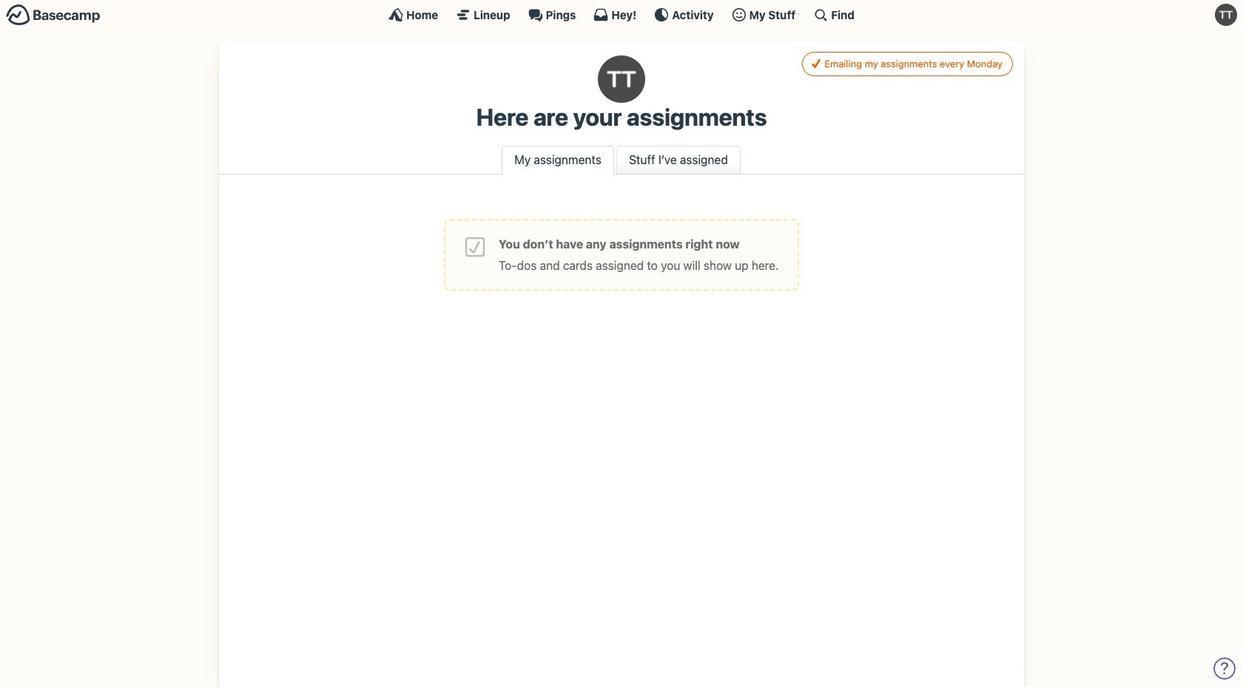 Task type: describe. For each thing, give the bounding box(es) containing it.
keyboard shortcut: ⌘ + / image
[[814, 7, 829, 22]]



Task type: locate. For each thing, give the bounding box(es) containing it.
switch accounts image
[[6, 4, 101, 27]]

1 horizontal spatial terry turtle image
[[1216, 4, 1238, 26]]

terry turtle image
[[1216, 4, 1238, 26], [598, 56, 646, 103]]

0 horizontal spatial terry turtle image
[[598, 56, 646, 103]]

main element
[[0, 0, 1244, 29]]

0 vertical spatial terry turtle image
[[1216, 4, 1238, 26]]

1 vertical spatial terry turtle image
[[598, 56, 646, 103]]



Task type: vqa. For each thing, say whether or not it's contained in the screenshot.
Terry Turtle image
yes



